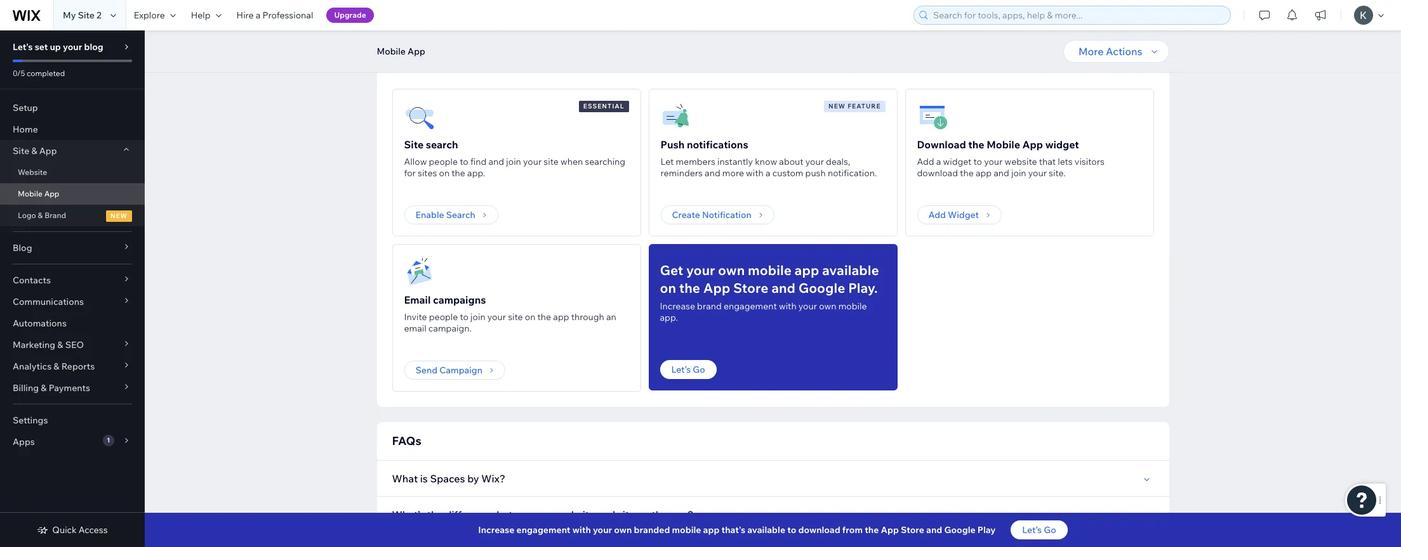 Task type: locate. For each thing, give the bounding box(es) containing it.
download left from
[[798, 525, 840, 536]]

& for site
[[31, 145, 37, 157]]

that's
[[722, 525, 745, 536]]

&
[[31, 145, 37, 157], [38, 211, 43, 220], [57, 340, 63, 351], [54, 361, 59, 373], [41, 383, 47, 394]]

2 horizontal spatial mobile
[[838, 301, 867, 312]]

2 horizontal spatial site
[[618, 509, 635, 522]]

site inside popup button
[[13, 145, 29, 157]]

0 horizontal spatial site
[[508, 312, 523, 323]]

site.
[[1049, 168, 1066, 179]]

1 horizontal spatial app.
[[660, 312, 678, 324]]

let's for the bottommost let's go button
[[1022, 525, 1042, 536]]

members down push notifications heading
[[676, 156, 715, 168]]

feature
[[848, 102, 881, 110]]

for
[[404, 168, 416, 179]]

site inside the email campaigns invite people to join your site on the app through an email campaign.
[[508, 312, 523, 323]]

mobile right download
[[987, 138, 1020, 151]]

to down download the mobile app widget heading
[[974, 156, 982, 168]]

0 horizontal spatial engagement
[[516, 525, 570, 536]]

on inside get your own mobile app available on the app store and google play. increase brand engagement with your own mobile app.
[[660, 280, 676, 296]]

1 horizontal spatial engagement
[[724, 301, 777, 312]]

get
[[660, 262, 683, 279]]

the left find
[[452, 168, 465, 179]]

and inside download the mobile app widget add a widget to your website that lets visitors download the app and join your site.
[[994, 168, 1009, 179]]

mobile app up all
[[377, 46, 425, 57]]

website right my
[[557, 509, 595, 522]]

app inside get your own mobile app available on the app store and google play. increase brand engagement with your own mobile app.
[[703, 280, 730, 296]]

site inside site search allow people to find and join your site when searching for sites on the app.
[[404, 138, 424, 151]]

0 vertical spatial let's
[[671, 364, 691, 376]]

boost
[[429, 58, 454, 70]]

setup
[[13, 102, 38, 114]]

google
[[798, 280, 845, 296], [944, 525, 975, 536]]

mobile inside button
[[377, 46, 406, 57]]

your
[[63, 41, 82, 53], [523, 156, 542, 168], [805, 156, 824, 168], [984, 156, 1003, 168], [1028, 168, 1047, 179], [686, 262, 715, 279], [798, 301, 817, 312], [487, 312, 506, 323], [593, 525, 612, 536]]

0 vertical spatial widget
[[1045, 138, 1079, 151]]

1 vertical spatial mobile
[[838, 301, 867, 312]]

traffic
[[474, 58, 498, 70]]

join left that
[[1011, 168, 1026, 179]]

app.
[[467, 168, 485, 179], [660, 312, 678, 324]]

0 vertical spatial store
[[733, 280, 768, 296]]

to down "campaigns" on the left bottom of page
[[460, 312, 468, 323]]

2 horizontal spatial a
[[936, 156, 941, 168]]

0/5 completed
[[13, 69, 65, 78]]

0 vertical spatial engagement
[[724, 301, 777, 312]]

1 vertical spatial app.
[[660, 312, 678, 324]]

sidebar element
[[0, 30, 145, 548]]

add down download
[[917, 156, 934, 168]]

0 horizontal spatial let's
[[671, 364, 691, 376]]

& right logo
[[38, 211, 43, 220]]

2 vertical spatial mobile
[[672, 525, 701, 536]]

1 horizontal spatial let's go button
[[1011, 521, 1068, 540]]

1 horizontal spatial available
[[822, 262, 879, 279]]

your inside the email campaigns invite people to join your site on the app through an email campaign.
[[487, 312, 506, 323]]

add inside download the mobile app widget add a widget to your website that lets visitors download the app and join your site.
[[917, 156, 934, 168]]

help
[[191, 10, 211, 21]]

1 vertical spatial store
[[901, 525, 924, 536]]

1 vertical spatial let's go button
[[1011, 521, 1068, 540]]

app up that
[[1022, 138, 1043, 151]]

1 horizontal spatial increase
[[660, 301, 695, 312]]

0 horizontal spatial members
[[571, 58, 610, 70]]

0/5
[[13, 69, 25, 78]]

mobile down website
[[18, 189, 42, 199]]

app down growth
[[408, 46, 425, 57]]

join down "campaigns" on the left bottom of page
[[470, 312, 485, 323]]

2 horizontal spatial join
[[1011, 168, 1026, 179]]

1 vertical spatial mobile app
[[18, 189, 59, 199]]

0 horizontal spatial store
[[733, 280, 768, 296]]

site & app
[[13, 145, 57, 157]]

a inside push notifications let members instantly know about your deals, reminders and more with a custom push notification.
[[766, 168, 770, 179]]

email campaigns invite people to join your site on the app through an email campaign.
[[404, 294, 616, 335]]

1 vertical spatial increase
[[478, 525, 514, 536]]

site for the
[[618, 509, 635, 522]]

0 horizontal spatial increase
[[478, 525, 514, 536]]

mobile app inside mobile app button
[[377, 46, 425, 57]]

communications
[[13, 296, 84, 308]]

available right that's
[[747, 525, 785, 536]]

1 vertical spatial members
[[676, 156, 715, 168]]

& for logo
[[38, 211, 43, 220]]

engagement right the brand
[[724, 301, 777, 312]]

what's the difference between my website and site on the app?
[[392, 509, 693, 522]]

email campaigns heading
[[404, 293, 486, 308]]

mobile app link
[[0, 183, 145, 205]]

1 vertical spatial add
[[928, 209, 946, 221]]

site up allow
[[404, 138, 424, 151]]

join inside download the mobile app widget add a widget to your website that lets visitors download the app and join your site.
[[1011, 168, 1026, 179]]

app up website
[[39, 145, 57, 157]]

engagement down what's the difference between my website and site on the app?
[[516, 525, 570, 536]]

seo
[[65, 340, 84, 351]]

0 vertical spatial available
[[822, 262, 879, 279]]

site down the 'home'
[[13, 145, 29, 157]]

quick access
[[52, 525, 108, 536]]

2
[[97, 10, 101, 21]]

from
[[842, 525, 863, 536]]

on right sites
[[439, 168, 450, 179]]

0 vertical spatial people
[[429, 156, 458, 168]]

download inside download the mobile app widget add a widget to your website that lets visitors download the app and join your site.
[[917, 168, 958, 179]]

logo
[[18, 211, 36, 220]]

0 vertical spatial let's go
[[671, 364, 705, 376]]

0 horizontal spatial a
[[256, 10, 261, 21]]

0 vertical spatial app.
[[467, 168, 485, 179]]

on down get
[[660, 280, 676, 296]]

on inside site search allow people to find and join your site when searching for sites on the app.
[[439, 168, 450, 179]]

1 horizontal spatial join
[[506, 156, 521, 168]]

the inside get your own mobile app available on the app store and google play. increase brand engagement with your own mobile app.
[[679, 280, 700, 296]]

Search for tools, apps, help & more... field
[[929, 6, 1226, 24]]

1 vertical spatial people
[[429, 312, 458, 323]]

with inside push notifications let members instantly know about your deals, reminders and more with a custom push notification.
[[746, 168, 764, 179]]

notifications
[[687, 138, 748, 151]]

members up essential
[[571, 58, 610, 70]]

0 horizontal spatial mobile
[[672, 525, 701, 536]]

site left 2
[[78, 10, 95, 21]]

email
[[404, 294, 431, 307]]

download
[[917, 168, 958, 179], [798, 525, 840, 536]]

0 vertical spatial add
[[917, 156, 934, 168]]

website inside download the mobile app widget add a widget to your website that lets visitors download the app and join your site.
[[1005, 156, 1037, 168]]

your inside push notifications let members instantly know about your deals, reminders and more with a custom push notification.
[[805, 156, 824, 168]]

1 horizontal spatial mobile
[[748, 262, 792, 279]]

people inside the email campaigns invite people to join your site on the app through an email campaign.
[[429, 312, 458, 323]]

custom
[[772, 168, 803, 179]]

0 vertical spatial mobile app
[[377, 46, 425, 57]]

1 vertical spatial new
[[110, 212, 128, 220]]

0 horizontal spatial join
[[470, 312, 485, 323]]

& up website
[[31, 145, 37, 157]]

new feature
[[828, 102, 881, 110]]

people down email campaigns heading
[[429, 312, 458, 323]]

0 vertical spatial site
[[544, 156, 558, 168]]

mobile up all
[[377, 46, 406, 57]]

0 vertical spatial increase
[[660, 301, 695, 312]]

website left that
[[1005, 156, 1037, 168]]

new left feature
[[828, 102, 846, 110]]

0 horizontal spatial mobile app
[[18, 189, 59, 199]]

store
[[733, 280, 768, 296], [901, 525, 924, 536]]

0 vertical spatial website
[[1005, 156, 1037, 168]]

0 vertical spatial google
[[798, 280, 845, 296]]

widget down download
[[943, 156, 972, 168]]

1
[[107, 437, 110, 445]]

people inside site search allow people to find and join your site when searching for sites on the app.
[[429, 156, 458, 168]]

2 horizontal spatial own
[[819, 301, 836, 312]]

2 vertical spatial own
[[614, 525, 632, 536]]

2 people from the top
[[429, 312, 458, 323]]

1 horizontal spatial let's
[[1022, 525, 1042, 536]]

0 horizontal spatial available
[[747, 525, 785, 536]]

own
[[718, 262, 745, 279], [819, 301, 836, 312], [614, 525, 632, 536]]

& right billing
[[41, 383, 47, 394]]

available up "play."
[[822, 262, 879, 279]]

1 horizontal spatial mobile app
[[377, 46, 425, 57]]

1 people from the top
[[429, 156, 458, 168]]

1 vertical spatial site
[[508, 312, 523, 323]]

1 horizontal spatial website
[[1005, 156, 1037, 168]]

let's
[[13, 41, 33, 53]]

join right find
[[506, 156, 521, 168]]

site for search
[[404, 138, 424, 151]]

more actions button
[[1063, 40, 1169, 63]]

quick
[[52, 525, 77, 536]]

1 vertical spatial widget
[[943, 156, 972, 168]]

1 horizontal spatial own
[[718, 262, 745, 279]]

app?
[[670, 509, 693, 522]]

payments
[[49, 383, 90, 394]]

mobile
[[748, 262, 792, 279], [838, 301, 867, 312], [672, 525, 701, 536]]

0 vertical spatial members
[[571, 58, 610, 70]]

mobile app inside mobile app link
[[18, 189, 59, 199]]

campaigns
[[433, 294, 486, 307]]

new down mobile app link
[[110, 212, 128, 220]]

1 horizontal spatial members
[[676, 156, 715, 168]]

2 horizontal spatial mobile
[[987, 138, 1020, 151]]

logo & brand
[[18, 211, 66, 220]]

on inside the email campaigns invite people to join your site on the app through an email campaign.
[[525, 312, 535, 323]]

2 vertical spatial mobile
[[18, 189, 42, 199]]

increase left the brand
[[660, 301, 695, 312]]

notification
[[702, 209, 752, 221]]

brand
[[697, 301, 722, 312]]

a left custom
[[766, 168, 770, 179]]

0 horizontal spatial google
[[798, 280, 845, 296]]

google left "play."
[[798, 280, 845, 296]]

and inside site search allow people to find and join your site when searching for sites on the app.
[[488, 156, 504, 168]]

your inside sidebar element
[[63, 41, 82, 53]]

a down download
[[936, 156, 941, 168]]

0 horizontal spatial mobile
[[18, 189, 42, 199]]

1 vertical spatial available
[[747, 525, 785, 536]]

on
[[439, 168, 450, 179], [660, 280, 676, 296], [525, 312, 535, 323], [637, 509, 649, 522]]

the left through
[[537, 312, 551, 323]]

0 horizontal spatial new
[[110, 212, 128, 220]]

mobile inside sidebar element
[[18, 189, 42, 199]]

2 horizontal spatial site
[[404, 138, 424, 151]]

1 vertical spatial download
[[798, 525, 840, 536]]

to inside site search allow people to find and join your site when searching for sites on the app.
[[460, 156, 468, 168]]

1 vertical spatial let's
[[1022, 525, 1042, 536]]

app. left the brand
[[660, 312, 678, 324]]

1 vertical spatial let's go
[[1022, 525, 1056, 536]]

the down download
[[960, 168, 974, 179]]

0 horizontal spatial app.
[[467, 168, 485, 179]]

& inside popup button
[[31, 145, 37, 157]]

0 horizontal spatial go
[[693, 364, 705, 376]]

mobile app up logo & brand
[[18, 189, 59, 199]]

increase down between
[[478, 525, 514, 536]]

app inside the email campaigns invite people to join your site on the app through an email campaign.
[[553, 312, 569, 323]]

1 horizontal spatial site
[[544, 156, 558, 168]]

0 vertical spatial new
[[828, 102, 846, 110]]

& left reports
[[54, 361, 59, 373]]

a inside download the mobile app widget add a widget to your website that lets visitors download the app and join your site.
[[936, 156, 941, 168]]

a right hire at the left of page
[[256, 10, 261, 21]]

increase engagement with your own branded mobile app that's available to download from the app store and google play
[[478, 525, 996, 536]]

is
[[420, 473, 428, 486]]

& inside dropdown button
[[41, 383, 47, 394]]

app up the brand
[[703, 280, 730, 296]]

join inside site search allow people to find and join your site when searching for sites on the app.
[[506, 156, 521, 168]]

new inside sidebar element
[[110, 212, 128, 220]]

download down download
[[917, 168, 958, 179]]

widget up lets
[[1045, 138, 1079, 151]]

1 horizontal spatial widget
[[1045, 138, 1079, 151]]

website link
[[0, 162, 145, 183]]

1 horizontal spatial mobile
[[377, 46, 406, 57]]

increase
[[660, 301, 695, 312], [478, 525, 514, 536]]

0 horizontal spatial widget
[[943, 156, 972, 168]]

1 vertical spatial mobile
[[987, 138, 1020, 151]]

mobile app
[[377, 46, 425, 57], [18, 189, 59, 199]]

& left seo
[[57, 340, 63, 351]]

0 horizontal spatial site
[[13, 145, 29, 157]]

push notifications let members instantly know about your deals, reminders and more with a custom push notification.
[[661, 138, 877, 179]]

1 horizontal spatial new
[[828, 102, 846, 110]]

members inside push notifications let members instantly know about your deals, reminders and more with a custom push notification.
[[676, 156, 715, 168]]

with inside get your own mobile app available on the app store and google play. increase brand engagement with your own mobile app.
[[779, 301, 797, 312]]

growth
[[392, 28, 433, 43]]

mobile for mobile app link
[[18, 189, 42, 199]]

0 vertical spatial mobile
[[377, 46, 406, 57]]

1 horizontal spatial download
[[917, 168, 958, 179]]

know
[[755, 156, 777, 168]]

essential
[[583, 102, 624, 110]]

the down get
[[679, 280, 700, 296]]

the
[[968, 138, 984, 151], [452, 168, 465, 179], [960, 168, 974, 179], [679, 280, 700, 296], [537, 312, 551, 323], [427, 509, 443, 522], [652, 509, 668, 522], [865, 525, 879, 536]]

1 vertical spatial website
[[557, 509, 595, 522]]

app inside popup button
[[39, 145, 57, 157]]

people for search
[[429, 156, 458, 168]]

1 vertical spatial go
[[1044, 525, 1056, 536]]

people down search
[[429, 156, 458, 168]]

add widget
[[928, 209, 979, 221]]

google left play
[[944, 525, 975, 536]]

1 horizontal spatial a
[[766, 168, 770, 179]]

a
[[256, 10, 261, 21], [936, 156, 941, 168], [766, 168, 770, 179]]

members
[[571, 58, 610, 70], [676, 156, 715, 168]]

2 vertical spatial site
[[618, 509, 635, 522]]

let's
[[671, 364, 691, 376], [1022, 525, 1042, 536]]

to inside download the mobile app widget add a widget to your website that lets visitors download the app and join your site.
[[974, 156, 982, 168]]

actions
[[1106, 45, 1142, 58]]

notification.
[[828, 168, 877, 179]]

0 vertical spatial let's go button
[[660, 361, 717, 380]]

billing & payments button
[[0, 378, 145, 399]]

1 horizontal spatial google
[[944, 525, 975, 536]]

mobile inside download the mobile app widget add a widget to your website that lets visitors download the app and join your site.
[[987, 138, 1020, 151]]

site
[[78, 10, 95, 21], [404, 138, 424, 151], [13, 145, 29, 157]]

blog
[[13, 243, 32, 254]]

engage with members
[[517, 58, 610, 70]]

let's go
[[671, 364, 705, 376], [1022, 525, 1056, 536]]

0 horizontal spatial let's go
[[671, 364, 705, 376]]

automations link
[[0, 313, 145, 335]]

on left through
[[525, 312, 535, 323]]

website
[[18, 168, 47, 177]]

app. up search
[[467, 168, 485, 179]]

to left find
[[460, 156, 468, 168]]

mobile for mobile app button
[[377, 46, 406, 57]]

deals,
[[826, 156, 850, 168]]

app
[[408, 46, 425, 57], [1022, 138, 1043, 151], [39, 145, 57, 157], [44, 189, 59, 199], [703, 280, 730, 296], [881, 525, 899, 536]]

new for new feature
[[828, 102, 846, 110]]

0 vertical spatial download
[[917, 168, 958, 179]]

to
[[460, 156, 468, 168], [974, 156, 982, 168], [460, 312, 468, 323], [787, 525, 796, 536]]

on up branded
[[637, 509, 649, 522]]

add left 'widget' in the right of the page
[[928, 209, 946, 221]]



Task type: describe. For each thing, give the bounding box(es) containing it.
billing
[[13, 383, 39, 394]]

app. inside get your own mobile app available on the app store and google play. increase brand engagement with your own mobile app.
[[660, 312, 678, 324]]

enable search button
[[404, 206, 498, 225]]

store inside get your own mobile app available on the app store and google play. increase brand engagement with your own mobile app.
[[733, 280, 768, 296]]

upgrade
[[334, 10, 366, 20]]

wix?
[[481, 473, 505, 486]]

site for campaigns
[[508, 312, 523, 323]]

professional
[[263, 10, 313, 21]]

0 horizontal spatial website
[[557, 509, 595, 522]]

my
[[541, 509, 555, 522]]

blog
[[84, 41, 103, 53]]

push
[[661, 138, 685, 151]]

1 horizontal spatial store
[[901, 525, 924, 536]]

settings
[[13, 415, 48, 427]]

hire a professional
[[237, 10, 313, 21]]

faqs
[[392, 434, 421, 449]]

set
[[35, 41, 48, 53]]

marketing & seo button
[[0, 335, 145, 356]]

0 vertical spatial own
[[718, 262, 745, 279]]

tools
[[517, 28, 545, 43]]

enable search
[[415, 209, 475, 221]]

1 vertical spatial google
[[944, 525, 975, 536]]

marketing
[[13, 340, 55, 351]]

mobile app for mobile app link
[[18, 189, 59, 199]]

0 vertical spatial go
[[693, 364, 705, 376]]

add inside the "add widget" button
[[928, 209, 946, 221]]

and inside push notifications let members instantly know about your deals, reminders and more with a custom push notification.
[[705, 168, 720, 179]]

create
[[672, 209, 700, 221]]

reports
[[61, 361, 95, 373]]

more actions
[[1079, 45, 1142, 58]]

apps
[[13, 437, 35, 448]]

add widget button
[[917, 206, 1002, 225]]

by
[[467, 473, 479, 486]]

1 vertical spatial own
[[819, 301, 836, 312]]

send
[[415, 365, 437, 376]]

the right what's at the left bottom
[[427, 509, 443, 522]]

and inside get your own mobile app available on the app store and google play. increase brand engagement with your own mobile app.
[[771, 280, 795, 296]]

play.
[[848, 280, 878, 296]]

let's set up your blog
[[13, 41, 103, 53]]

hire a professional link
[[229, 0, 321, 30]]

download
[[917, 138, 966, 151]]

more
[[1079, 45, 1104, 58]]

communications button
[[0, 291, 145, 313]]

the up branded
[[652, 509, 668, 522]]

an
[[606, 312, 616, 323]]

the inside the email campaigns invite people to join your site on the app through an email campaign.
[[537, 312, 551, 323]]

app inside download the mobile app widget add a widget to your website that lets visitors download the app and join your site.
[[1022, 138, 1043, 151]]

sites
[[418, 168, 437, 179]]

site & app button
[[0, 140, 145, 162]]

site search allow people to find and join your site when searching for sites on the app.
[[404, 138, 625, 179]]

about
[[779, 156, 803, 168]]

blog button
[[0, 237, 145, 259]]

to right that's
[[787, 525, 796, 536]]

1 horizontal spatial let's go
[[1022, 525, 1056, 536]]

home
[[13, 124, 38, 135]]

mobile app for mobile app button
[[377, 46, 425, 57]]

app inside get your own mobile app available on the app store and google play. increase brand engagement with your own mobile app.
[[795, 262, 819, 279]]

spaces
[[430, 473, 465, 486]]

create notification
[[672, 209, 752, 221]]

access
[[79, 525, 108, 536]]

1 horizontal spatial go
[[1044, 525, 1056, 536]]

searching
[[585, 156, 625, 168]]

0 horizontal spatial let's go button
[[660, 361, 717, 380]]

1 horizontal spatial site
[[78, 10, 95, 21]]

0 horizontal spatial download
[[798, 525, 840, 536]]

setup link
[[0, 97, 145, 119]]

available inside get your own mobile app available on the app store and google play. increase brand engagement with your own mobile app.
[[822, 262, 879, 279]]

people for campaigns
[[429, 312, 458, 323]]

all
[[400, 58, 410, 70]]

search
[[426, 138, 458, 151]]

brand
[[45, 211, 66, 220]]

contacts
[[13, 275, 51, 286]]

contacts button
[[0, 270, 145, 291]]

let's for the left let's go button
[[671, 364, 691, 376]]

enable
[[415, 209, 444, 221]]

branded
[[634, 525, 670, 536]]

marketing
[[459, 28, 515, 43]]

settings link
[[0, 410, 145, 432]]

& for billing
[[41, 383, 47, 394]]

the right download
[[968, 138, 984, 151]]

download the mobile app widget heading
[[917, 137, 1079, 152]]

analytics & reports
[[13, 361, 95, 373]]

& for marketing
[[57, 340, 63, 351]]

site for &
[[13, 145, 29, 157]]

what
[[392, 473, 418, 486]]

marketing & seo
[[13, 340, 84, 351]]

visitors
[[1075, 156, 1104, 168]]

push notifications heading
[[661, 137, 748, 152]]

analytics & reports button
[[0, 356, 145, 378]]

site search heading
[[404, 137, 458, 152]]

to inside the email campaigns invite people to join your site on the app through an email campaign.
[[460, 312, 468, 323]]

my
[[63, 10, 76, 21]]

when
[[560, 156, 583, 168]]

push
[[805, 168, 826, 179]]

up
[[50, 41, 61, 53]]

instantly
[[717, 156, 753, 168]]

app inside button
[[408, 46, 425, 57]]

app up brand
[[44, 189, 59, 199]]

difference
[[445, 509, 494, 522]]

your inside site search allow people to find and join your site when searching for sites on the app.
[[523, 156, 542, 168]]

app. inside site search allow people to find and join your site when searching for sites on the app.
[[467, 168, 485, 179]]

site inside site search allow people to find and join your site when searching for sites on the app.
[[544, 156, 558, 168]]

what is spaces by wix?
[[392, 473, 505, 486]]

get your own mobile app available on the app store and google play. increase brand engagement with your own mobile app.
[[660, 262, 879, 324]]

boost app traffic
[[429, 58, 498, 70]]

app right from
[[881, 525, 899, 536]]

engagement inside get your own mobile app available on the app store and google play. increase brand engagement with your own mobile app.
[[724, 301, 777, 312]]

billing & payments
[[13, 383, 90, 394]]

help button
[[183, 0, 229, 30]]

search
[[446, 209, 475, 221]]

app inside download the mobile app widget add a widget to your website that lets visitors download the app and join your site.
[[976, 168, 992, 179]]

play
[[977, 525, 996, 536]]

google inside get your own mobile app available on the app store and google play. increase brand engagement with your own mobile app.
[[798, 280, 845, 296]]

increase inside get your own mobile app available on the app store and google play. increase brand engagement with your own mobile app.
[[660, 301, 695, 312]]

email
[[404, 323, 426, 335]]

reminders
[[661, 168, 703, 179]]

join inside the email campaigns invite people to join your site on the app through an email campaign.
[[470, 312, 485, 323]]

1 vertical spatial engagement
[[516, 525, 570, 536]]

& for analytics
[[54, 361, 59, 373]]

campaign.
[[428, 323, 472, 335]]

engage
[[517, 58, 549, 70]]

analytics
[[13, 361, 52, 373]]

growth and marketing tools
[[392, 28, 545, 43]]

0 vertical spatial mobile
[[748, 262, 792, 279]]

0 horizontal spatial own
[[614, 525, 632, 536]]

hire
[[237, 10, 254, 21]]

the inside site search allow people to find and join your site when searching for sites on the app.
[[452, 168, 465, 179]]

new for new
[[110, 212, 128, 220]]

the right from
[[865, 525, 879, 536]]

allow
[[404, 156, 427, 168]]

widget
[[948, 209, 979, 221]]



Task type: vqa. For each thing, say whether or not it's contained in the screenshot.
the top the widget
yes



